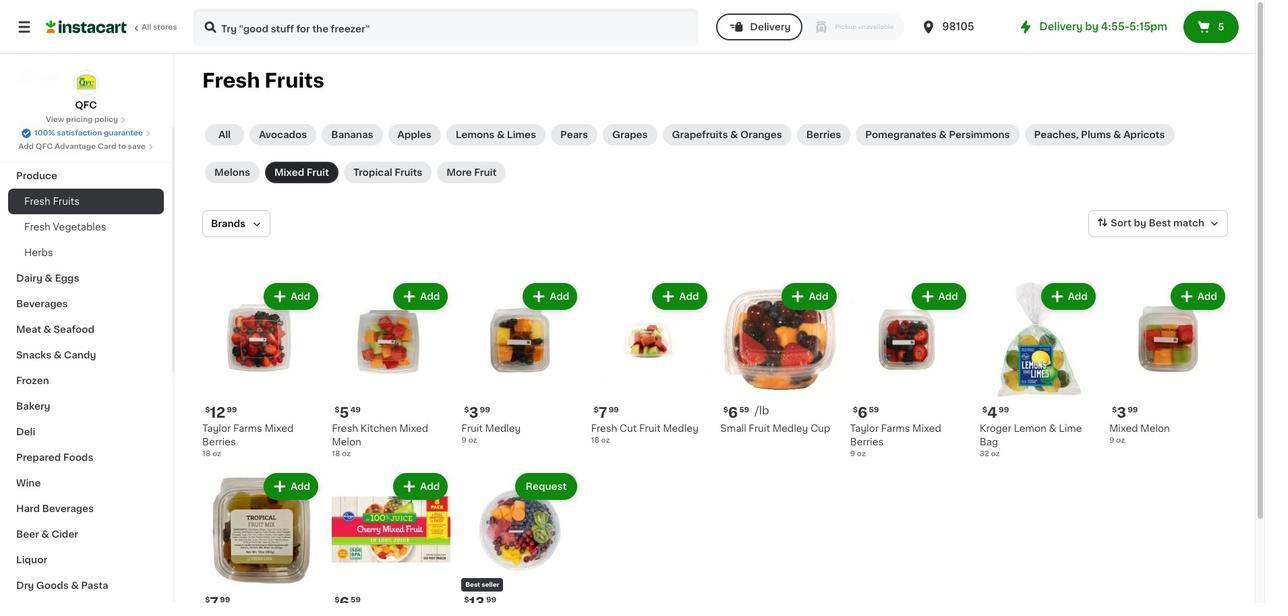 Task type: describe. For each thing, give the bounding box(es) containing it.
small fruit medley cup
[[721, 424, 830, 434]]

$ for fresh cut fruit medley 18 oz
[[594, 407, 599, 414]]

add button for mixed melon 9 oz
[[1172, 285, 1224, 309]]

fresh down produce in the top of the page
[[24, 197, 51, 206]]

oz inside taylor farms mixed berries 9 oz
[[857, 451, 866, 458]]

add button for fresh kitchen mixed melon 18 oz
[[394, 285, 447, 309]]

3 medley from the left
[[773, 424, 808, 434]]

small
[[721, 424, 746, 434]]

4
[[987, 406, 997, 420]]

tropical fruits
[[353, 168, 422, 177]]

taylor for 12
[[202, 424, 231, 434]]

brands
[[211, 219, 245, 229]]

fresh cut fruit medley 18 oz
[[591, 424, 699, 444]]

3 for fruit
[[469, 406, 478, 420]]

meat & seafood link
[[8, 317, 164, 343]]

pears link
[[551, 124, 597, 146]]

taylor farms mixed berries 9 oz
[[850, 424, 941, 458]]

meat & seafood
[[16, 325, 94, 334]]

it
[[59, 45, 66, 55]]

1 vertical spatial beverages
[[42, 504, 94, 514]]

oz inside mixed melon 9 oz
[[1116, 437, 1125, 444]]

view pricing policy
[[46, 116, 118, 123]]

buy
[[38, 45, 57, 55]]

pomegranates & persimmons
[[865, 130, 1010, 140]]

guarantee
[[104, 129, 143, 137]]

& right plums
[[1113, 130, 1121, 140]]

$ for taylor farms mixed berries 18 oz
[[205, 407, 210, 414]]

taylor for 6
[[850, 424, 879, 434]]

tropical
[[353, 168, 392, 177]]

farms for 6
[[881, 424, 910, 434]]

add button for kroger lemon & lime bag 32 oz
[[1042, 285, 1094, 309]]

7
[[599, 406, 607, 420]]

liquor link
[[8, 548, 164, 573]]

1 horizontal spatial fruits
[[265, 71, 324, 90]]

match
[[1173, 219, 1204, 228]]

request
[[526, 482, 567, 492]]

& for eggs
[[45, 274, 53, 283]]

view
[[46, 116, 64, 123]]

candy
[[64, 351, 96, 360]]

all for all
[[218, 130, 231, 140]]

$ for fresh kitchen mixed melon 18 oz
[[335, 407, 339, 414]]

grapefruits
[[672, 130, 728, 140]]

frozen link
[[8, 368, 164, 394]]

by for sort
[[1134, 219, 1146, 228]]

product group containing 12
[[202, 281, 321, 460]]

add qfc advantage card to save
[[18, 143, 146, 150]]

bananas link
[[322, 124, 383, 146]]

fruits inside 'link'
[[395, 168, 422, 177]]

more
[[447, 168, 472, 177]]

add button for taylor farms mixed berries 9 oz
[[913, 285, 965, 309]]

apricots
[[1124, 130, 1165, 140]]

delivery for delivery by 4:55-5:15pm
[[1039, 22, 1083, 32]]

snacks & candy
[[16, 351, 96, 360]]

100% satisfaction guarantee button
[[21, 125, 151, 139]]

fruit inside fresh cut fruit medley 18 oz
[[639, 424, 661, 434]]

produce
[[16, 171, 57, 181]]

1 vertical spatial qfc
[[36, 143, 53, 150]]

delivery for delivery
[[750, 22, 791, 32]]

recipes link
[[8, 112, 164, 138]]

seafood
[[54, 325, 94, 334]]

grapes link
[[603, 124, 657, 146]]

farms for 12
[[233, 424, 262, 434]]

5 button
[[1183, 11, 1239, 43]]

0 horizontal spatial fresh fruits
[[24, 197, 80, 206]]

grapes
[[612, 130, 648, 140]]

& for seafood
[[43, 325, 51, 334]]

pears
[[560, 130, 588, 140]]

again
[[68, 45, 95, 55]]

dairy & eggs
[[16, 274, 79, 283]]

$ for mixed melon 9 oz
[[1112, 407, 1117, 414]]

& for limes
[[497, 130, 505, 140]]

dairy
[[16, 274, 42, 283]]

recipes
[[16, 120, 56, 129]]

berries inside berries link
[[806, 130, 841, 140]]

100% satisfaction guarantee
[[34, 129, 143, 137]]

dry goods & pasta link
[[8, 573, 164, 599]]

9 inside taylor farms mixed berries 9 oz
[[850, 451, 855, 458]]

$ inside $6.59 per pound element
[[723, 407, 728, 414]]

& for oranges
[[730, 130, 738, 140]]

product group containing 4
[[980, 281, 1098, 460]]

service type group
[[716, 13, 904, 40]]

add button for fresh cut fruit medley 18 oz
[[654, 285, 706, 309]]

wine
[[16, 479, 41, 488]]

$6.59 per pound element
[[721, 405, 839, 422]]

advantage
[[55, 143, 96, 150]]

delivery by 4:55-5:15pm
[[1039, 22, 1167, 32]]

eggs
[[55, 274, 79, 283]]

lemons
[[456, 130, 494, 140]]

grapefruits & oranges link
[[663, 124, 791, 146]]

mixed fruit link
[[265, 162, 338, 183]]

avocados
[[259, 130, 307, 140]]

9 for mixed
[[1109, 437, 1114, 444]]

dry goods & pasta
[[16, 581, 108, 591]]

kroger
[[980, 424, 1011, 434]]

beer
[[16, 530, 39, 539]]

mixed inside mixed fruit link
[[274, 168, 304, 177]]

vegetables
[[53, 223, 106, 232]]

mixed melon 9 oz
[[1109, 424, 1170, 444]]

mixed fruit
[[274, 168, 329, 177]]

all for all stores
[[142, 24, 151, 31]]

99 for mixed
[[1128, 407, 1138, 414]]

& for cider
[[41, 530, 49, 539]]

thanksgiving link
[[8, 138, 164, 163]]

32
[[980, 451, 989, 458]]

product group containing 7
[[591, 281, 710, 446]]

add button for taylor farms mixed berries 18 oz
[[265, 285, 317, 309]]

cider
[[52, 530, 78, 539]]

instacart logo image
[[46, 19, 127, 35]]

/lb
[[755, 405, 769, 416]]

sort
[[1111, 219, 1132, 228]]

lists
[[38, 72, 61, 82]]

hard
[[16, 504, 40, 514]]

best match
[[1149, 219, 1204, 228]]

2 6 from the left
[[858, 406, 867, 420]]

1 6 from the left
[[728, 406, 738, 420]]

fresh fruits link
[[8, 189, 164, 214]]

$ for kroger lemon & lime bag 32 oz
[[982, 407, 987, 414]]

5 inside button
[[1218, 22, 1224, 32]]

berries link
[[797, 124, 851, 146]]

beer & cider
[[16, 530, 78, 539]]

more fruit link
[[437, 162, 506, 183]]

pomegranates
[[865, 130, 936, 140]]

lime
[[1059, 424, 1082, 434]]

pomegranates & persimmons link
[[856, 124, 1019, 146]]

all link
[[205, 124, 244, 146]]



Task type: vqa. For each thing, say whether or not it's contained in the screenshot.
Buy it again link
yes



Task type: locate. For each thing, give the bounding box(es) containing it.
fresh
[[202, 71, 260, 90], [24, 197, 51, 206], [24, 223, 51, 232], [332, 424, 358, 434], [591, 424, 617, 434]]

prepared foods
[[16, 453, 93, 463]]

deli link
[[8, 419, 164, 445]]

foods
[[63, 453, 93, 463]]

fresh inside fresh kitchen mixed melon 18 oz
[[332, 424, 358, 434]]

Best match Sort by field
[[1089, 210, 1228, 237]]

by left 4:55-
[[1085, 22, 1099, 32]]

all stores
[[142, 24, 177, 31]]

fresh vegetables
[[24, 223, 106, 232]]

fresh up herbs
[[24, 223, 51, 232]]

& left persimmons on the top right
[[939, 130, 947, 140]]

melon inside mixed melon 9 oz
[[1140, 424, 1170, 434]]

0 horizontal spatial qfc
[[36, 143, 53, 150]]

& left candy
[[54, 351, 62, 360]]

fresh kitchen mixed melon 18 oz
[[332, 424, 428, 458]]

9
[[461, 437, 467, 444], [1109, 437, 1114, 444], [850, 451, 855, 458]]

0 horizontal spatial all
[[142, 24, 151, 31]]

& left the lime
[[1049, 424, 1056, 434]]

$ 3 99 up mixed melon 9 oz
[[1112, 406, 1138, 420]]

0 vertical spatial fresh fruits
[[202, 71, 324, 90]]

0 horizontal spatial delivery
[[750, 22, 791, 32]]

2 $ 3 99 from the left
[[1112, 406, 1138, 420]]

add
[[18, 143, 34, 150], [291, 292, 310, 301], [420, 292, 440, 301], [550, 292, 569, 301], [679, 292, 699, 301], [809, 292, 828, 301], [938, 292, 958, 301], [1068, 292, 1088, 301], [1197, 292, 1217, 301], [291, 482, 310, 492], [420, 482, 440, 492]]

oz inside the fruit medley 9 oz
[[468, 437, 477, 444]]

0 horizontal spatial berries
[[202, 438, 236, 447]]

best for best match
[[1149, 219, 1171, 228]]

Search field
[[194, 9, 697, 45]]

dairy & eggs link
[[8, 266, 164, 291]]

8 $ from the left
[[1112, 407, 1117, 414]]

0 horizontal spatial farms
[[233, 424, 262, 434]]

frozen
[[16, 376, 49, 386]]

delivery by 4:55-5:15pm link
[[1018, 19, 1167, 35]]

2 medley from the left
[[663, 424, 699, 434]]

$ up taylor farms mixed berries 9 oz
[[853, 407, 858, 414]]

0 vertical spatial melon
[[1140, 424, 1170, 434]]

$ 6 59 up small
[[723, 406, 749, 420]]

& inside "link"
[[730, 130, 738, 140]]

1 vertical spatial 5
[[339, 406, 349, 420]]

medley
[[485, 424, 521, 434], [663, 424, 699, 434], [773, 424, 808, 434]]

99 inside $ 4 99
[[999, 407, 1009, 414]]

delivery inside delivery "button"
[[750, 22, 791, 32]]

1 horizontal spatial 3
[[1117, 406, 1126, 420]]

2 $ 6 59 from the left
[[853, 406, 879, 420]]

$ 3 99
[[464, 406, 490, 420], [1112, 406, 1138, 420]]

7 $ from the left
[[982, 407, 987, 414]]

& left limes
[[497, 130, 505, 140]]

2 farms from the left
[[881, 424, 910, 434]]

6 up small
[[728, 406, 738, 420]]

99 up mixed melon 9 oz
[[1128, 407, 1138, 414]]

99 inside $ 7 99
[[608, 407, 619, 414]]

fresh fruits up avocados
[[202, 71, 324, 90]]

pasta
[[81, 581, 108, 591]]

1 vertical spatial melon
[[332, 438, 361, 447]]

0 horizontal spatial medley
[[485, 424, 521, 434]]

$ up fresh cut fruit medley 18 oz
[[594, 407, 599, 414]]

9 inside mixed melon 9 oz
[[1109, 437, 1114, 444]]

98105
[[942, 22, 974, 32]]

0 horizontal spatial melon
[[332, 438, 361, 447]]

all stores link
[[46, 8, 178, 46]]

99 up the fruit medley 9 oz at the bottom left of the page
[[480, 407, 490, 414]]

1 horizontal spatial $ 6 59
[[853, 406, 879, 420]]

0 vertical spatial qfc
[[75, 100, 97, 110]]

3 $ from the left
[[464, 407, 469, 414]]

1 vertical spatial by
[[1134, 219, 1146, 228]]

99 right 4
[[999, 407, 1009, 414]]

18 for 12
[[202, 451, 211, 458]]

taylor right cup
[[850, 424, 879, 434]]

18 inside fresh kitchen mixed melon 18 oz
[[332, 451, 340, 458]]

product group
[[202, 281, 321, 460], [332, 281, 451, 460], [461, 281, 580, 446], [591, 281, 710, 446], [721, 281, 839, 436], [850, 281, 969, 460], [980, 281, 1098, 460], [1109, 281, 1228, 446], [202, 471, 321, 604], [332, 471, 451, 604], [461, 471, 580, 604]]

$ 3 99 for mixed
[[1112, 406, 1138, 420]]

$ inside $ 7 99
[[594, 407, 599, 414]]

policy
[[94, 116, 118, 123]]

1 vertical spatial all
[[218, 130, 231, 140]]

prepared foods link
[[8, 445, 164, 471]]

& left eggs
[[45, 274, 53, 283]]

99 for fruit
[[480, 407, 490, 414]]

3 up mixed melon 9 oz
[[1117, 406, 1126, 420]]

0 vertical spatial all
[[142, 24, 151, 31]]

5
[[1218, 22, 1224, 32], [339, 406, 349, 420]]

$ left 49
[[335, 407, 339, 414]]

beverages down dairy & eggs
[[16, 299, 68, 309]]

98105 button
[[921, 8, 1001, 46]]

best inside button
[[465, 582, 480, 588]]

deli
[[16, 428, 35, 437]]

cut
[[620, 424, 637, 434]]

berries for 12
[[202, 438, 236, 447]]

taylor inside taylor farms mixed berries 9 oz
[[850, 424, 879, 434]]

5 $ from the left
[[723, 407, 728, 414]]

$ inside $ 4 99
[[982, 407, 987, 414]]

& left oranges
[[730, 130, 738, 140]]

& inside kroger lemon & lime bag 32 oz
[[1049, 424, 1056, 434]]

qfc logo image
[[73, 70, 99, 96]]

2 horizontal spatial medley
[[773, 424, 808, 434]]

$ 4 99
[[982, 406, 1009, 420]]

0 horizontal spatial best
[[465, 582, 480, 588]]

$ 6 59 up taylor farms mixed berries 9 oz
[[853, 406, 879, 420]]

2 horizontal spatial 9
[[1109, 437, 1114, 444]]

all left stores
[[142, 24, 151, 31]]

mixed inside mixed melon 9 oz
[[1109, 424, 1138, 434]]

brands button
[[202, 210, 270, 237]]

all up melons link
[[218, 130, 231, 140]]

mixed inside fresh kitchen mixed melon 18 oz
[[399, 424, 428, 434]]

1 horizontal spatial farms
[[881, 424, 910, 434]]

& right beer
[[41, 530, 49, 539]]

1 horizontal spatial 9
[[850, 451, 855, 458]]

59 up taylor farms mixed berries 9 oz
[[869, 407, 879, 414]]

1 horizontal spatial 5
[[1218, 22, 1224, 32]]

1 medley from the left
[[485, 424, 521, 434]]

bananas
[[331, 130, 373, 140]]

99 inside $ 12 99
[[227, 407, 237, 414]]

oranges
[[740, 130, 782, 140]]

satisfaction
[[57, 129, 102, 137]]

18 for 5
[[332, 451, 340, 458]]

tropical fruits link
[[344, 162, 432, 183]]

by inside delivery by 4:55-5:15pm link
[[1085, 22, 1099, 32]]

stores
[[153, 24, 177, 31]]

peaches, plums & apricots
[[1034, 130, 1165, 140]]

by for delivery
[[1085, 22, 1099, 32]]

3 99 from the left
[[608, 407, 619, 414]]

best left seller
[[465, 582, 480, 588]]

wine link
[[8, 471, 164, 496]]

$ for taylor farms mixed berries 9 oz
[[853, 407, 858, 414]]

1 horizontal spatial fresh fruits
[[202, 71, 324, 90]]

beverages up cider
[[42, 504, 94, 514]]

99 for taylor
[[227, 407, 237, 414]]

1 vertical spatial best
[[465, 582, 480, 588]]

&
[[497, 130, 505, 140], [730, 130, 738, 140], [939, 130, 947, 140], [1113, 130, 1121, 140], [45, 274, 53, 283], [43, 325, 51, 334], [54, 351, 62, 360], [1049, 424, 1056, 434], [41, 530, 49, 539], [71, 581, 79, 591]]

1 99 from the left
[[227, 407, 237, 414]]

0 horizontal spatial 18
[[202, 451, 211, 458]]

mixed for 6
[[912, 424, 941, 434]]

fruit for mixed fruit
[[307, 168, 329, 177]]

1 59 from the left
[[739, 407, 749, 414]]

berries for 6
[[850, 438, 884, 447]]

1 horizontal spatial medley
[[663, 424, 699, 434]]

0 horizontal spatial $ 3 99
[[464, 406, 490, 420]]

fresh fruits
[[202, 71, 324, 90], [24, 197, 80, 206]]

fruits right "tropical"
[[395, 168, 422, 177]]

1 3 from the left
[[469, 406, 478, 420]]

1 horizontal spatial 6
[[858, 406, 867, 420]]

oz inside taylor farms mixed berries 18 oz
[[212, 451, 221, 458]]

mixed for 12
[[265, 424, 294, 434]]

4 99 from the left
[[999, 407, 1009, 414]]

berries inside taylor farms mixed berries 9 oz
[[850, 438, 884, 447]]

1 $ 3 99 from the left
[[464, 406, 490, 420]]

fruit for small fruit medley cup
[[749, 424, 770, 434]]

1 taylor from the left
[[202, 424, 231, 434]]

delivery button
[[716, 13, 803, 40]]

$ inside $ 12 99
[[205, 407, 210, 414]]

sort by
[[1111, 219, 1146, 228]]

2 horizontal spatial 18
[[591, 437, 599, 444]]

qfc
[[75, 100, 97, 110], [36, 143, 53, 150]]

oz inside fresh kitchen mixed melon 18 oz
[[342, 451, 351, 458]]

1 horizontal spatial berries
[[806, 130, 841, 140]]

persimmons
[[949, 130, 1010, 140]]

bakery
[[16, 402, 50, 411]]

$ for fruit medley 9 oz
[[464, 407, 469, 414]]

add button for fruit medley 9 oz
[[524, 285, 576, 309]]

99
[[227, 407, 237, 414], [480, 407, 490, 414], [608, 407, 619, 414], [999, 407, 1009, 414], [1128, 407, 1138, 414]]

$ 3 99 for fruit
[[464, 406, 490, 420]]

2 $ from the left
[[335, 407, 339, 414]]

peaches,
[[1034, 130, 1079, 140]]

lists link
[[8, 63, 164, 90]]

farms inside taylor farms mixed berries 9 oz
[[881, 424, 910, 434]]

0 horizontal spatial by
[[1085, 22, 1099, 32]]

best left match
[[1149, 219, 1171, 228]]

bakery link
[[8, 394, 164, 419]]

& inside 'link'
[[939, 130, 947, 140]]

5 inside product group
[[339, 406, 349, 420]]

oz inside kroger lemon & lime bag 32 oz
[[991, 451, 1000, 458]]

2 taylor from the left
[[850, 424, 879, 434]]

1 horizontal spatial taylor
[[850, 424, 879, 434]]

fruits up avocados link
[[265, 71, 324, 90]]

49
[[350, 407, 361, 414]]

18 inside taylor farms mixed berries 18 oz
[[202, 451, 211, 458]]

0 vertical spatial best
[[1149, 219, 1171, 228]]

kitchen
[[360, 424, 397, 434]]

18 down 7
[[591, 437, 599, 444]]

99 for kroger
[[999, 407, 1009, 414]]

lemon
[[1014, 424, 1046, 434]]

qfc link
[[73, 70, 99, 112]]

0 horizontal spatial $ 6 59
[[723, 406, 749, 420]]

$ up the fruit medley 9 oz at the bottom left of the page
[[464, 407, 469, 414]]

qfc down 100%
[[36, 143, 53, 150]]

best seller button
[[461, 471, 580, 604]]

1 farms from the left
[[233, 424, 262, 434]]

3 up the fruit medley 9 oz at the bottom left of the page
[[469, 406, 478, 420]]

1 horizontal spatial qfc
[[75, 100, 97, 110]]

mixed inside taylor farms mixed berries 9 oz
[[912, 424, 941, 434]]

fruit for more fruit
[[474, 168, 497, 177]]

0 vertical spatial beverages
[[16, 299, 68, 309]]

0 horizontal spatial 5
[[339, 406, 349, 420]]

18
[[591, 437, 599, 444], [202, 451, 211, 458], [332, 451, 340, 458]]

$ inside $ 5 49
[[335, 407, 339, 414]]

fresh up all link
[[202, 71, 260, 90]]

$ up taylor farms mixed berries 18 oz
[[205, 407, 210, 414]]

59 left /lb
[[739, 407, 749, 414]]

apples link
[[388, 124, 441, 146]]

9 inside the fruit medley 9 oz
[[461, 437, 467, 444]]

product group containing request
[[461, 471, 580, 604]]

buy it again link
[[8, 36, 164, 63]]

1 horizontal spatial by
[[1134, 219, 1146, 228]]

18 inside fresh cut fruit medley 18 oz
[[591, 437, 599, 444]]

$ 6 59 inside $6.59 per pound element
[[723, 406, 749, 420]]

beverages link
[[8, 291, 164, 317]]

& right meat
[[43, 325, 51, 334]]

fresh down 7
[[591, 424, 617, 434]]

99 right 7
[[608, 407, 619, 414]]

thanksgiving
[[16, 146, 81, 155]]

cup
[[810, 424, 830, 434]]

mixed for 5
[[399, 424, 428, 434]]

1 horizontal spatial melon
[[1140, 424, 1170, 434]]

99 right "12"
[[227, 407, 237, 414]]

liquor
[[16, 556, 47, 565]]

medley inside the fruit medley 9 oz
[[485, 424, 521, 434]]

add qfc advantage card to save link
[[18, 142, 154, 152]]

99 for fresh
[[608, 407, 619, 414]]

delivery
[[1039, 22, 1083, 32], [750, 22, 791, 32]]

fruits up fresh vegetables
[[53, 197, 80, 206]]

0 vertical spatial fruits
[[265, 71, 324, 90]]

farms inside taylor farms mixed berries 18 oz
[[233, 424, 262, 434]]

6 up taylor farms mixed berries 9 oz
[[858, 406, 867, 420]]

0 horizontal spatial 3
[[469, 406, 478, 420]]

$ up small
[[723, 407, 728, 414]]

1 horizontal spatial $ 3 99
[[1112, 406, 1138, 420]]

& for candy
[[54, 351, 62, 360]]

mixed inside taylor farms mixed berries 18 oz
[[265, 424, 294, 434]]

1 $ from the left
[[205, 407, 210, 414]]

0 horizontal spatial 6
[[728, 406, 738, 420]]

1 vertical spatial fruits
[[395, 168, 422, 177]]

view pricing policy link
[[46, 115, 126, 125]]

fruit inside the fruit medley 9 oz
[[461, 424, 483, 434]]

1 horizontal spatial best
[[1149, 219, 1171, 228]]

2 horizontal spatial berries
[[850, 438, 884, 447]]

kroger lemon & lime bag 32 oz
[[980, 424, 1082, 458]]

taylor inside taylor farms mixed berries 18 oz
[[202, 424, 231, 434]]

18 for 7
[[591, 437, 599, 444]]

1 horizontal spatial 18
[[332, 451, 340, 458]]

1 horizontal spatial delivery
[[1039, 22, 1083, 32]]

1 horizontal spatial 59
[[869, 407, 879, 414]]

delivery inside delivery by 4:55-5:15pm link
[[1039, 22, 1083, 32]]

by right sort
[[1134, 219, 1146, 228]]

by inside best match sort by field
[[1134, 219, 1146, 228]]

1 $ 6 59 from the left
[[723, 406, 749, 420]]

buy it again
[[38, 45, 95, 55]]

$ up kroger
[[982, 407, 987, 414]]

5 99 from the left
[[1128, 407, 1138, 414]]

& for persimmons
[[939, 130, 947, 140]]

18 down $ 5 49
[[332, 451, 340, 458]]

$ 3 99 up the fruit medley 9 oz at the bottom left of the page
[[464, 406, 490, 420]]

2 3 from the left
[[1117, 406, 1126, 420]]

0 horizontal spatial taylor
[[202, 424, 231, 434]]

3 for mixed
[[1117, 406, 1126, 420]]

& left pasta
[[71, 581, 79, 591]]

fresh inside fresh cut fruit medley 18 oz
[[591, 424, 617, 434]]

None search field
[[193, 8, 699, 46]]

product group containing 5
[[332, 281, 451, 460]]

berries
[[806, 130, 841, 140], [202, 438, 236, 447], [850, 438, 884, 447]]

taylor farms mixed berries 18 oz
[[202, 424, 294, 458]]

1 vertical spatial fresh fruits
[[24, 197, 80, 206]]

produce link
[[8, 163, 164, 189]]

beverages
[[16, 299, 68, 309], [42, 504, 94, 514]]

9 for fruit
[[461, 437, 467, 444]]

pricing
[[66, 116, 93, 123]]

1 horizontal spatial all
[[218, 130, 231, 140]]

fruits
[[265, 71, 324, 90], [395, 168, 422, 177], [53, 197, 80, 206]]

fresh down $ 5 49
[[332, 424, 358, 434]]

hard beverages
[[16, 504, 94, 514]]

2 vertical spatial fruits
[[53, 197, 80, 206]]

herbs link
[[8, 240, 164, 266]]

seller
[[482, 582, 499, 588]]

0 horizontal spatial 9
[[461, 437, 467, 444]]

$ up mixed melon 9 oz
[[1112, 407, 1117, 414]]

2 99 from the left
[[480, 407, 490, 414]]

0 vertical spatial 5
[[1218, 22, 1224, 32]]

18 down "12"
[[202, 451, 211, 458]]

0 horizontal spatial 59
[[739, 407, 749, 414]]

best for best seller
[[465, 582, 480, 588]]

0 horizontal spatial fruits
[[53, 197, 80, 206]]

best inside field
[[1149, 219, 1171, 228]]

medley inside fresh cut fruit medley 18 oz
[[663, 424, 699, 434]]

berries inside taylor farms mixed berries 18 oz
[[202, 438, 236, 447]]

all
[[142, 24, 151, 31], [218, 130, 231, 140]]

100%
[[34, 129, 55, 137]]

grapefruits & oranges
[[672, 130, 782, 140]]

oz inside fresh cut fruit medley 18 oz
[[601, 437, 610, 444]]

0 vertical spatial by
[[1085, 22, 1099, 32]]

6 $ from the left
[[853, 407, 858, 414]]

qfc up view pricing policy link
[[75, 100, 97, 110]]

2 59 from the left
[[869, 407, 879, 414]]

snacks
[[16, 351, 51, 360]]

4 $ from the left
[[594, 407, 599, 414]]

taylor down "12"
[[202, 424, 231, 434]]

melon inside fresh kitchen mixed melon 18 oz
[[332, 438, 361, 447]]

by
[[1085, 22, 1099, 32], [1134, 219, 1146, 228]]

2 horizontal spatial fruits
[[395, 168, 422, 177]]

fresh fruits up fresh vegetables
[[24, 197, 80, 206]]



